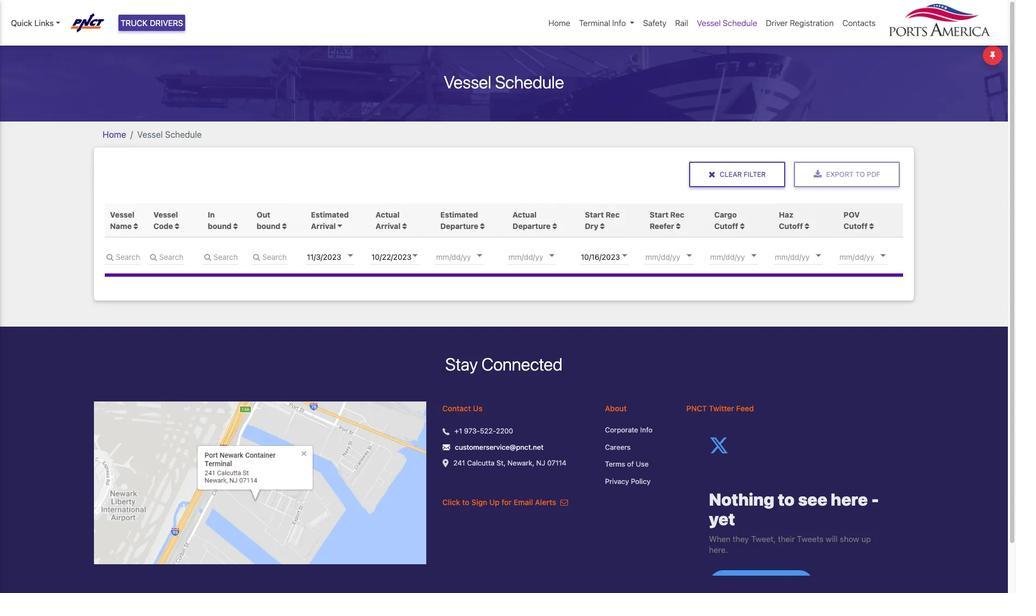 Task type: locate. For each thing, give the bounding box(es) containing it.
mm/dd/yy field down actual arrival
[[370, 249, 436, 265]]

bound inside in bound
[[208, 221, 232, 231]]

0 horizontal spatial bound
[[208, 221, 232, 231]]

actual inside actual arrival
[[376, 210, 400, 219]]

4 mm/dd/yy field from the left
[[507, 249, 573, 265]]

corporate info
[[605, 426, 653, 435]]

home link
[[544, 12, 575, 33], [103, 130, 126, 139]]

clear
[[720, 170, 742, 179]]

cutoff down cargo
[[714, 221, 738, 231]]

1 vertical spatial vessel schedule
[[444, 71, 564, 92]]

open calendar image down the actual departure
[[549, 255, 555, 257]]

home
[[548, 18, 570, 28], [103, 130, 126, 139]]

0 vertical spatial vessel schedule
[[697, 18, 757, 28]]

haz
[[779, 210, 793, 219]]

actual
[[376, 210, 400, 219], [513, 210, 537, 219]]

name
[[110, 221, 132, 231]]

0 horizontal spatial vessel schedule
[[137, 130, 202, 139]]

1 open calendar image from the left
[[477, 255, 482, 257]]

vessel schedule inside "link"
[[697, 18, 757, 28]]

1 bound from the left
[[208, 221, 232, 231]]

1 departure from the left
[[440, 221, 478, 231]]

1 horizontal spatial start
[[650, 210, 668, 219]]

2 start from the left
[[650, 210, 668, 219]]

241
[[453, 459, 465, 468]]

quick links
[[11, 18, 54, 28]]

0 vertical spatial home
[[548, 18, 570, 28]]

schedule
[[723, 18, 757, 28], [495, 71, 564, 92], [165, 130, 202, 139]]

calcutta
[[467, 459, 495, 468]]

mm/dd/yy field down dry
[[580, 249, 645, 265]]

0 horizontal spatial actual
[[376, 210, 400, 219]]

pnct twitter feed
[[686, 404, 754, 413]]

2 vertical spatial vessel schedule
[[137, 130, 202, 139]]

1 cutoff from the left
[[714, 221, 738, 231]]

mm/dd/yy field down estimated arrival on the top left of page
[[306, 249, 371, 265]]

1 horizontal spatial home
[[548, 18, 570, 28]]

1 horizontal spatial rec
[[670, 210, 684, 219]]

truck
[[121, 18, 148, 28]]

stay
[[445, 354, 478, 375]]

out bound
[[257, 210, 282, 231]]

terminal info
[[579, 18, 626, 28]]

arrival
[[311, 221, 336, 231], [376, 221, 400, 231]]

mm/dd/yy field
[[306, 249, 371, 265], [370, 249, 436, 265], [435, 249, 500, 265], [507, 249, 573, 265], [580, 249, 645, 265]]

haz cutoff
[[779, 210, 803, 231]]

mm/dd/yy field down estimated departure
[[435, 249, 500, 265]]

start inside "start rec dry"
[[585, 210, 604, 219]]

arrival for actual arrival
[[376, 221, 400, 231]]

1 vertical spatial home
[[103, 130, 126, 139]]

dry
[[585, 221, 598, 231]]

bound
[[208, 221, 232, 231], [257, 221, 280, 231]]

pov
[[844, 210, 860, 219]]

1 horizontal spatial estimated
[[440, 210, 478, 219]]

estimated arrival
[[311, 210, 349, 231]]

07114
[[547, 459, 566, 468]]

safety link
[[639, 12, 671, 33]]

2 horizontal spatial schedule
[[723, 18, 757, 28]]

1 horizontal spatial bound
[[257, 221, 280, 231]]

cutoff for haz
[[779, 221, 803, 231]]

0 horizontal spatial info
[[612, 18, 626, 28]]

0 horizontal spatial home link
[[103, 130, 126, 139]]

1 horizontal spatial arrival
[[376, 221, 400, 231]]

1 actual from the left
[[376, 210, 400, 219]]

sign
[[471, 498, 487, 507]]

schedule inside vessel schedule "link"
[[723, 18, 757, 28]]

241 calcutta st, newark, nj 07114
[[453, 459, 566, 468]]

start up dry
[[585, 210, 604, 219]]

estimated for arrival
[[311, 210, 349, 219]]

0 horizontal spatial open calendar image
[[348, 255, 353, 257]]

0 horizontal spatial arrival
[[311, 221, 336, 231]]

use
[[636, 460, 649, 469]]

clear filter button
[[689, 162, 785, 187]]

2 actual from the left
[[513, 210, 537, 219]]

nj
[[536, 459, 545, 468]]

0 horizontal spatial open calendar image
[[477, 255, 482, 257]]

open calendar image
[[477, 255, 482, 257], [549, 255, 555, 257]]

1 horizontal spatial open calendar image
[[549, 255, 555, 257]]

rec for start rec dry
[[606, 210, 620, 219]]

actual for actual arrival
[[376, 210, 400, 219]]

1 rec from the left
[[606, 210, 620, 219]]

open calendar image
[[348, 255, 353, 257], [412, 255, 418, 257]]

departure
[[440, 221, 478, 231], [513, 221, 551, 231]]

stay connected
[[445, 354, 563, 375]]

522-
[[480, 427, 496, 436]]

+1 973-522-2200
[[454, 427, 513, 436]]

cutoff down haz
[[779, 221, 803, 231]]

start rec dry
[[585, 210, 620, 231]]

cutoff down pov on the right top of the page
[[844, 221, 868, 231]]

mm/dd/yy field down the actual departure
[[507, 249, 573, 265]]

open calendar image for fourth mm/dd/yy field
[[549, 255, 555, 257]]

start for dry
[[585, 210, 604, 219]]

1 horizontal spatial info
[[640, 426, 653, 435]]

vessel code
[[153, 210, 178, 231]]

vessel name
[[110, 210, 134, 231]]

info up the careers link
[[640, 426, 653, 435]]

contacts
[[842, 18, 876, 28]]

estimated
[[311, 210, 349, 219], [440, 210, 478, 219]]

vessel
[[697, 18, 721, 28], [444, 71, 491, 92], [137, 130, 163, 139], [110, 210, 134, 219], [153, 210, 178, 219]]

safety
[[643, 18, 666, 28]]

2 estimated from the left
[[440, 210, 478, 219]]

1 horizontal spatial departure
[[513, 221, 551, 231]]

estimated inside estimated departure
[[440, 210, 478, 219]]

open calendar image down estimated departure
[[477, 255, 482, 257]]

start up reefer
[[650, 210, 668, 219]]

1 arrival from the left
[[311, 221, 336, 231]]

0 horizontal spatial departure
[[440, 221, 478, 231]]

actual for actual departure
[[513, 210, 537, 219]]

2 horizontal spatial vessel schedule
[[697, 18, 757, 28]]

drivers
[[150, 18, 183, 28]]

2 cutoff from the left
[[779, 221, 803, 231]]

1 estimated from the left
[[311, 210, 349, 219]]

start
[[585, 210, 604, 219], [650, 210, 668, 219]]

0 horizontal spatial rec
[[606, 210, 620, 219]]

2 departure from the left
[[513, 221, 551, 231]]

actual inside the actual departure
[[513, 210, 537, 219]]

open calendar image for 5th mm/dd/yy field from the right
[[348, 255, 353, 257]]

0 vertical spatial home link
[[544, 12, 575, 33]]

st,
[[497, 459, 506, 468]]

0 horizontal spatial estimated
[[311, 210, 349, 219]]

cutoff
[[714, 221, 738, 231], [779, 221, 803, 231], [844, 221, 868, 231]]

0 vertical spatial info
[[612, 18, 626, 28]]

arrival inside estimated arrival
[[311, 221, 336, 231]]

rec inside start rec reefer
[[670, 210, 684, 219]]

rec inside "start rec dry"
[[606, 210, 620, 219]]

terminal info link
[[575, 12, 639, 33]]

+1 973-522-2200 link
[[454, 426, 513, 437]]

1 horizontal spatial vessel schedule
[[444, 71, 564, 92]]

us
[[473, 404, 483, 413]]

2 open calendar image from the left
[[412, 255, 418, 257]]

2 rec from the left
[[670, 210, 684, 219]]

1 mm/dd/yy field from the left
[[306, 249, 371, 265]]

up
[[489, 498, 500, 507]]

5 mm/dd/yy field from the left
[[580, 249, 645, 265]]

1 horizontal spatial cutoff
[[779, 221, 803, 231]]

contacts link
[[838, 12, 880, 33]]

bound down out
[[257, 221, 280, 231]]

1 horizontal spatial actual
[[513, 210, 537, 219]]

cutoff for cargo
[[714, 221, 738, 231]]

2 arrival from the left
[[376, 221, 400, 231]]

start inside start rec reefer
[[650, 210, 668, 219]]

0 vertical spatial schedule
[[723, 18, 757, 28]]

policy
[[631, 477, 651, 486]]

1 open calendar image from the left
[[348, 255, 353, 257]]

1 vertical spatial info
[[640, 426, 653, 435]]

envelope o image
[[560, 499, 568, 507]]

for
[[502, 498, 512, 507]]

twitter
[[709, 404, 734, 413]]

1 vertical spatial schedule
[[495, 71, 564, 92]]

1 start from the left
[[585, 210, 604, 219]]

2 open calendar image from the left
[[549, 255, 555, 257]]

to
[[462, 498, 469, 507]]

home inside home link
[[548, 18, 570, 28]]

bound inside out bound
[[257, 221, 280, 231]]

vessel schedule link
[[693, 12, 762, 33]]

actual departure
[[513, 210, 551, 231]]

3 cutoff from the left
[[844, 221, 868, 231]]

1 horizontal spatial open calendar image
[[412, 255, 418, 257]]

bound down 'in'
[[208, 221, 232, 231]]

2 mm/dd/yy field from the left
[[370, 249, 436, 265]]

rec for start rec reefer
[[670, 210, 684, 219]]

None field
[[105, 249, 141, 265], [148, 249, 184, 265], [203, 249, 238, 265], [251, 249, 287, 265], [105, 249, 141, 265], [148, 249, 184, 265], [203, 249, 238, 265], [251, 249, 287, 265]]

contact
[[442, 404, 471, 413]]

info right 'terminal'
[[612, 18, 626, 28]]

0 horizontal spatial schedule
[[165, 130, 202, 139]]

terminal
[[579, 18, 610, 28]]

bound for out
[[257, 221, 280, 231]]

rail link
[[671, 12, 693, 33]]

2 bound from the left
[[257, 221, 280, 231]]

clear filter
[[720, 170, 766, 179]]

code
[[153, 221, 173, 231]]

1 vertical spatial home link
[[103, 130, 126, 139]]

0 horizontal spatial start
[[585, 210, 604, 219]]

2 horizontal spatial cutoff
[[844, 221, 868, 231]]

0 horizontal spatial cutoff
[[714, 221, 738, 231]]

vessel schedule
[[697, 18, 757, 28], [444, 71, 564, 92], [137, 130, 202, 139]]

careers link
[[605, 442, 670, 453]]



Task type: describe. For each thing, give the bounding box(es) containing it.
241 calcutta st, newark, nj 07114 link
[[453, 458, 566, 469]]

1 horizontal spatial schedule
[[495, 71, 564, 92]]

newark,
[[507, 459, 534, 468]]

close image
[[709, 170, 715, 179]]

truck drivers link
[[118, 15, 185, 31]]

privacy policy
[[605, 477, 651, 486]]

of
[[627, 460, 634, 469]]

corporate info link
[[605, 425, 670, 436]]

cargo
[[714, 210, 737, 219]]

cargo cutoff
[[714, 210, 738, 231]]

actual arrival
[[376, 210, 400, 231]]

quick links link
[[11, 17, 60, 29]]

departure for actual
[[513, 221, 551, 231]]

estimated departure
[[440, 210, 478, 231]]

terms
[[605, 460, 625, 469]]

terms of use link
[[605, 460, 670, 470]]

973-
[[464, 427, 480, 436]]

filter
[[744, 170, 766, 179]]

info for terminal info
[[612, 18, 626, 28]]

links
[[34, 18, 54, 28]]

pnct
[[686, 404, 707, 413]]

0 horizontal spatial home
[[103, 130, 126, 139]]

driver
[[766, 18, 788, 28]]

privacy
[[605, 477, 629, 486]]

feed
[[736, 404, 754, 413]]

2200
[[496, 427, 513, 436]]

click
[[442, 498, 460, 507]]

start for reefer
[[650, 210, 668, 219]]

corporate
[[605, 426, 638, 435]]

rail
[[675, 18, 688, 28]]

vessel inside "link"
[[697, 18, 721, 28]]

estimated for departure
[[440, 210, 478, 219]]

departure for estimated
[[440, 221, 478, 231]]

+1
[[454, 427, 462, 436]]

customerservice@pnct.net link
[[455, 442, 544, 453]]

about
[[605, 404, 627, 413]]

reefer
[[650, 221, 674, 231]]

careers
[[605, 443, 631, 452]]

1 horizontal spatial home link
[[544, 12, 575, 33]]

quick
[[11, 18, 32, 28]]

pov cutoff
[[844, 210, 868, 231]]

out
[[257, 210, 270, 219]]

connected
[[481, 354, 563, 375]]

privacy policy link
[[605, 477, 670, 487]]

3 mm/dd/yy field from the left
[[435, 249, 500, 265]]

email
[[514, 498, 533, 507]]

open calendar image for 3rd mm/dd/yy field from right
[[477, 255, 482, 257]]

arrival for estimated arrival
[[311, 221, 336, 231]]

registration
[[790, 18, 834, 28]]

alerts
[[535, 498, 556, 507]]

open calendar image for fourth mm/dd/yy field from right
[[412, 255, 418, 257]]

in
[[208, 210, 215, 219]]

start rec reefer
[[650, 210, 684, 231]]

truck drivers
[[121, 18, 183, 28]]

cutoff for pov
[[844, 221, 868, 231]]

in bound
[[208, 210, 233, 231]]

customerservice@pnct.net
[[455, 443, 544, 452]]

info for corporate info
[[640, 426, 653, 435]]

terms of use
[[605, 460, 649, 469]]

click to sign up for email alerts link
[[442, 498, 568, 507]]

click to sign up for email alerts
[[442, 498, 558, 507]]

driver registration link
[[762, 12, 838, 33]]

driver registration
[[766, 18, 834, 28]]

2 vertical spatial schedule
[[165, 130, 202, 139]]

bound for in
[[208, 221, 232, 231]]

contact us
[[442, 404, 483, 413]]



Task type: vqa. For each thing, say whether or not it's contained in the screenshot.
'Quick Links'
yes



